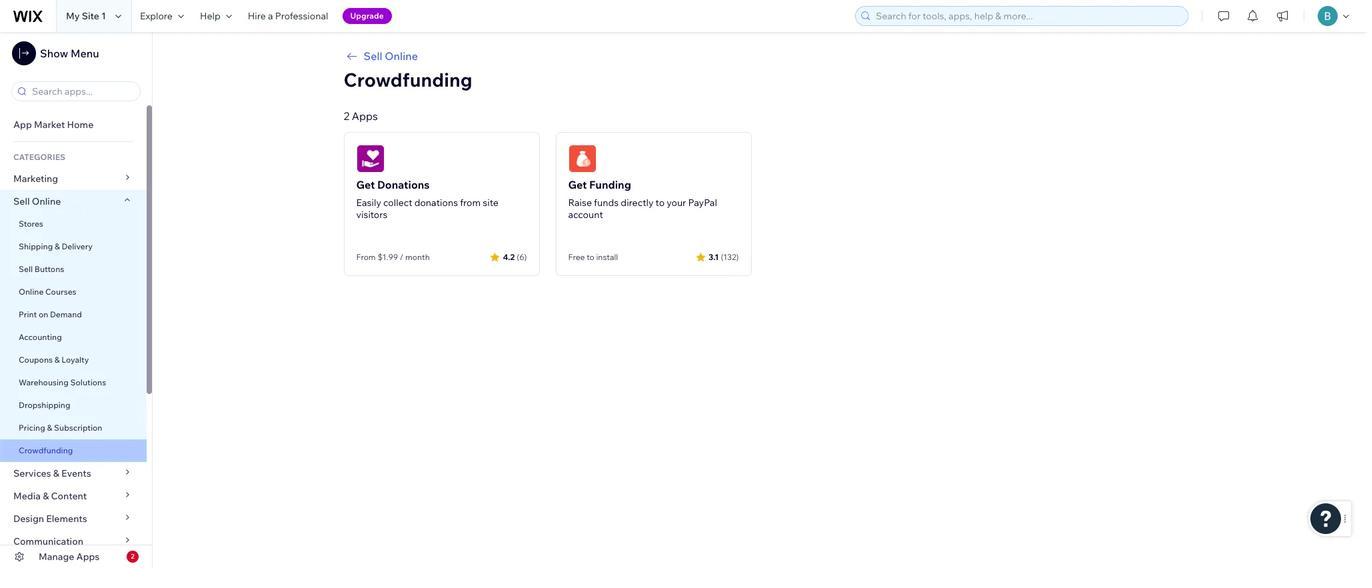 Task type: vqa. For each thing, say whether or not it's contained in the screenshot.
Professional
yes



Task type: describe. For each thing, give the bounding box(es) containing it.
free
[[568, 252, 585, 262]]

collect
[[383, 197, 412, 209]]

subscription
[[54, 423, 102, 433]]

raise
[[568, 197, 592, 209]]

services & events
[[13, 467, 91, 479]]

buttons
[[35, 264, 64, 274]]

print on demand
[[19, 309, 82, 319]]

dropshipping link
[[0, 394, 147, 417]]

from
[[460, 197, 481, 209]]

site
[[483, 197, 499, 209]]

design elements
[[13, 513, 87, 525]]

my
[[66, 10, 80, 22]]

show
[[40, 47, 68, 60]]

solutions
[[70, 377, 106, 387]]

sell buttons
[[19, 264, 64, 274]]

directly
[[621, 197, 654, 209]]

media & content link
[[0, 485, 147, 507]]

hire a professional link
[[240, 0, 336, 32]]

explore
[[140, 10, 173, 22]]

& for subscription
[[47, 423, 52, 433]]

get for get funding
[[568, 178, 587, 191]]

pricing & subscription
[[19, 423, 102, 433]]

sell online inside sidebar element
[[13, 195, 61, 207]]

delivery
[[62, 241, 93, 251]]

get donations logo image
[[356, 145, 384, 173]]

get funding raise funds directly to your paypal account
[[568, 178, 717, 221]]

services
[[13, 467, 51, 479]]

dropshipping
[[19, 400, 70, 410]]

0 horizontal spatial to
[[587, 252, 595, 262]]

stores
[[19, 219, 43, 229]]

0 vertical spatial sell online link
[[344, 48, 1176, 64]]

sell for the leftmost sell online link
[[13, 195, 30, 207]]

manage apps
[[39, 551, 100, 563]]

marketing link
[[0, 167, 147, 190]]

free to install
[[568, 252, 618, 262]]

upgrade button
[[342, 8, 392, 24]]

1 horizontal spatial sell online
[[364, 49, 418, 63]]

apps for manage apps
[[76, 551, 100, 563]]

1
[[101, 10, 106, 22]]

4.2 (6)
[[503, 252, 527, 262]]

$1.99
[[378, 252, 398, 262]]

& for delivery
[[55, 241, 60, 251]]

Search apps... field
[[28, 82, 136, 101]]

/
[[400, 252, 404, 262]]

(6)
[[517, 252, 527, 262]]

3.1 (132)
[[709, 252, 739, 262]]

0 vertical spatial sell
[[364, 49, 382, 63]]

crowdfunding inside sidebar element
[[19, 445, 73, 455]]

professional
[[275, 10, 328, 22]]

upgrade
[[350, 11, 384, 21]]

pricing & subscription link
[[0, 417, 147, 439]]

coupons
[[19, 355, 53, 365]]

funds
[[594, 197, 619, 209]]

get for get donations
[[356, 178, 375, 191]]

home
[[67, 119, 94, 131]]

events
[[61, 467, 91, 479]]

online courses
[[19, 287, 76, 297]]

donations
[[414, 197, 458, 209]]

visitors
[[356, 209, 388, 221]]

elements
[[46, 513, 87, 525]]

& for loyalty
[[54, 355, 60, 365]]

my site 1
[[66, 10, 106, 22]]

design elements link
[[0, 507, 147, 530]]

sell for sell buttons link
[[19, 264, 33, 274]]

sidebar element
[[0, 32, 153, 568]]

easily
[[356, 197, 381, 209]]

1 horizontal spatial crowdfunding
[[344, 68, 472, 91]]

3.1
[[709, 252, 719, 262]]

warehousing solutions
[[19, 377, 106, 387]]

get funding logo image
[[568, 145, 596, 173]]

coupons & loyalty
[[19, 355, 89, 365]]

accounting
[[19, 332, 62, 342]]

warehousing solutions link
[[0, 371, 147, 394]]

show menu button
[[12, 41, 99, 65]]



Task type: locate. For each thing, give the bounding box(es) containing it.
categories
[[13, 152, 65, 162]]

sell down upgrade button
[[364, 49, 382, 63]]

donations
[[377, 178, 430, 191]]

sell online down marketing
[[13, 195, 61, 207]]

2 vertical spatial online
[[19, 287, 44, 297]]

& inside "services & events" link
[[53, 467, 59, 479]]

& for content
[[43, 490, 49, 502]]

apps up get donations logo
[[352, 109, 378, 123]]

sell online
[[364, 49, 418, 63], [13, 195, 61, 207]]

get inside get funding raise funds directly to your paypal account
[[568, 178, 587, 191]]

hire
[[248, 10, 266, 22]]

account
[[568, 209, 603, 221]]

0 vertical spatial 2
[[344, 109, 349, 123]]

month
[[405, 252, 430, 262]]

online courses link
[[0, 281, 147, 303]]

crowdfunding up services & events
[[19, 445, 73, 455]]

& inside media & content link
[[43, 490, 49, 502]]

0 horizontal spatial apps
[[76, 551, 100, 563]]

help
[[200, 10, 221, 22]]

courses
[[45, 287, 76, 297]]

sell left the buttons
[[19, 264, 33, 274]]

hire a professional
[[248, 10, 328, 22]]

shipping & delivery
[[19, 241, 93, 251]]

services & events link
[[0, 462, 147, 485]]

2 for 2 apps
[[344, 109, 349, 123]]

crowdfunding
[[344, 68, 472, 91], [19, 445, 73, 455]]

0 vertical spatial sell online
[[364, 49, 418, 63]]

(132)
[[721, 252, 739, 262]]

1 get from the left
[[356, 178, 375, 191]]

to left your
[[656, 197, 665, 209]]

design
[[13, 513, 44, 525]]

get up raise
[[568, 178, 587, 191]]

accounting link
[[0, 326, 147, 349]]

1 horizontal spatial 2
[[344, 109, 349, 123]]

shipping & delivery link
[[0, 235, 147, 258]]

1 horizontal spatial to
[[656, 197, 665, 209]]

marketing
[[13, 173, 58, 185]]

& right media
[[43, 490, 49, 502]]

shipping
[[19, 241, 53, 251]]

get up easily
[[356, 178, 375, 191]]

& for events
[[53, 467, 59, 479]]

& left the 'loyalty'
[[54, 355, 60, 365]]

app
[[13, 119, 32, 131]]

0 vertical spatial online
[[385, 49, 418, 63]]

& inside coupons & loyalty link
[[54, 355, 60, 365]]

&
[[55, 241, 60, 251], [54, 355, 60, 365], [47, 423, 52, 433], [53, 467, 59, 479], [43, 490, 49, 502]]

1 horizontal spatial sell online link
[[344, 48, 1176, 64]]

0 horizontal spatial sell online link
[[0, 190, 147, 213]]

1 vertical spatial online
[[32, 195, 61, 207]]

demand
[[50, 309, 82, 319]]

from $1.99 / month
[[356, 252, 430, 262]]

4.2
[[503, 252, 515, 262]]

sell up stores
[[13, 195, 30, 207]]

your
[[667, 197, 686, 209]]

site
[[82, 10, 99, 22]]

apps inside sidebar element
[[76, 551, 100, 563]]

from
[[356, 252, 376, 262]]

1 horizontal spatial get
[[568, 178, 587, 191]]

to right free
[[587, 252, 595, 262]]

menu
[[71, 47, 99, 60]]

stores link
[[0, 213, 147, 235]]

2 inside sidebar element
[[131, 552, 135, 561]]

& inside the shipping & delivery link
[[55, 241, 60, 251]]

online down marketing
[[32, 195, 61, 207]]

online down upgrade button
[[385, 49, 418, 63]]

app market home
[[13, 119, 94, 131]]

to inside get funding raise funds directly to your paypal account
[[656, 197, 665, 209]]

1 vertical spatial crowdfunding
[[19, 445, 73, 455]]

a
[[268, 10, 273, 22]]

communication
[[13, 535, 85, 547]]

sell
[[364, 49, 382, 63], [13, 195, 30, 207], [19, 264, 33, 274]]

0 vertical spatial crowdfunding
[[344, 68, 472, 91]]

sell online down upgrade button
[[364, 49, 418, 63]]

2
[[344, 109, 349, 123], [131, 552, 135, 561]]

print on demand link
[[0, 303, 147, 326]]

media & content
[[13, 490, 87, 502]]

media
[[13, 490, 41, 502]]

content
[[51, 490, 87, 502]]

2 for 2
[[131, 552, 135, 561]]

& left delivery
[[55, 241, 60, 251]]

1 horizontal spatial apps
[[352, 109, 378, 123]]

0 horizontal spatial crowdfunding
[[19, 445, 73, 455]]

& inside pricing & subscription 'link'
[[47, 423, 52, 433]]

help button
[[192, 0, 240, 32]]

communication link
[[0, 530, 147, 553]]

0 horizontal spatial sell online
[[13, 195, 61, 207]]

pricing
[[19, 423, 45, 433]]

manage
[[39, 551, 74, 563]]

Search for tools, apps, help & more... field
[[872, 7, 1184, 25]]

sell buttons link
[[0, 258, 147, 281]]

online up print at the bottom of page
[[19, 287, 44, 297]]

market
[[34, 119, 65, 131]]

& left events
[[53, 467, 59, 479]]

0 vertical spatial apps
[[352, 109, 378, 123]]

coupons & loyalty link
[[0, 349, 147, 371]]

get
[[356, 178, 375, 191], [568, 178, 587, 191]]

loyalty
[[62, 355, 89, 365]]

0 horizontal spatial get
[[356, 178, 375, 191]]

1 vertical spatial to
[[587, 252, 595, 262]]

install
[[596, 252, 618, 262]]

print
[[19, 309, 37, 319]]

to
[[656, 197, 665, 209], [587, 252, 595, 262]]

crowdfunding link
[[0, 439, 147, 462]]

app market home link
[[0, 113, 147, 136]]

get inside "get donations easily collect donations from site visitors"
[[356, 178, 375, 191]]

2 vertical spatial sell
[[19, 264, 33, 274]]

funding
[[589, 178, 631, 191]]

1 vertical spatial sell online link
[[0, 190, 147, 213]]

apps right manage
[[76, 551, 100, 563]]

paypal
[[688, 197, 717, 209]]

get donations easily collect donations from site visitors
[[356, 178, 499, 221]]

crowdfunding up 2 apps
[[344, 68, 472, 91]]

warehousing
[[19, 377, 69, 387]]

& right pricing
[[47, 423, 52, 433]]

2 get from the left
[[568, 178, 587, 191]]

1 vertical spatial sell online
[[13, 195, 61, 207]]

1 vertical spatial apps
[[76, 551, 100, 563]]

apps
[[352, 109, 378, 123], [76, 551, 100, 563]]

sell online link
[[344, 48, 1176, 64], [0, 190, 147, 213]]

on
[[39, 309, 48, 319]]

0 vertical spatial to
[[656, 197, 665, 209]]

1 vertical spatial sell
[[13, 195, 30, 207]]

online
[[385, 49, 418, 63], [32, 195, 61, 207], [19, 287, 44, 297]]

1 vertical spatial 2
[[131, 552, 135, 561]]

show menu
[[40, 47, 99, 60]]

apps for 2 apps
[[352, 109, 378, 123]]

0 horizontal spatial 2
[[131, 552, 135, 561]]

2 apps
[[344, 109, 378, 123]]



